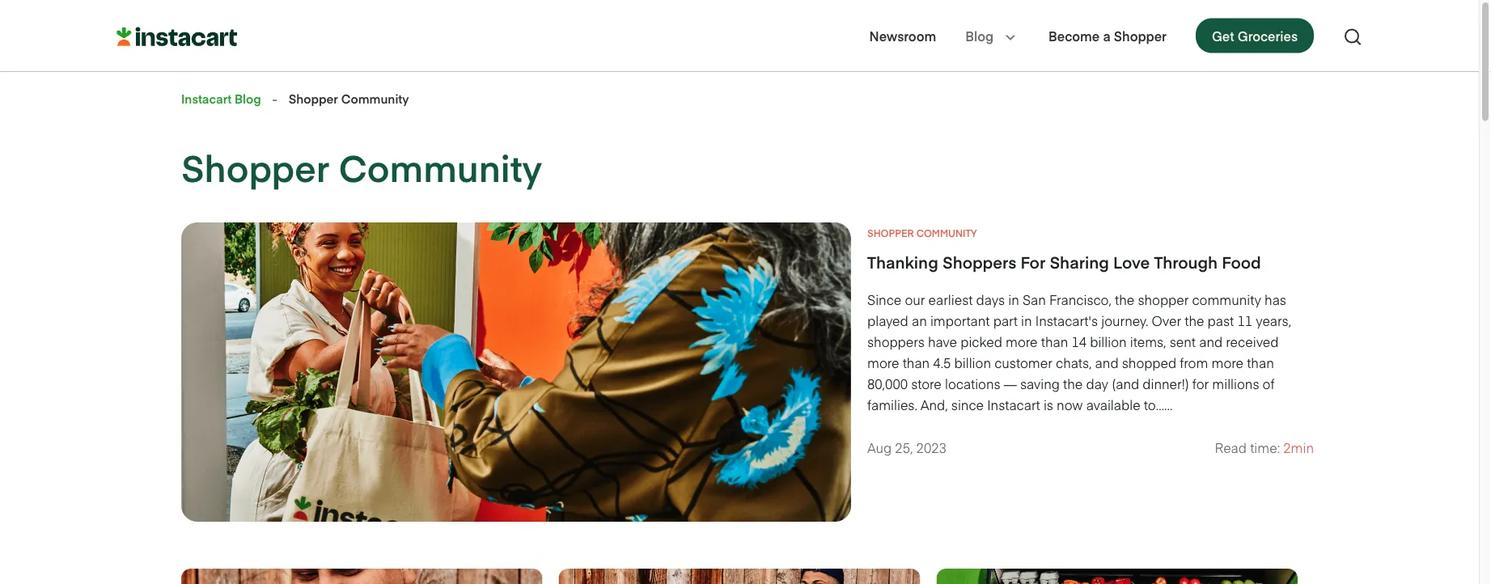 Task type: locate. For each thing, give the bounding box(es) containing it.
4.5
[[934, 354, 951, 372]]

become a shopper link
[[1049, 26, 1167, 45]]

2 horizontal spatial than
[[1247, 354, 1275, 372]]

blog
[[966, 27, 994, 45], [235, 90, 261, 107]]

families.
[[868, 396, 918, 414]]

than
[[1041, 333, 1069, 351], [903, 354, 930, 372], [1247, 354, 1275, 372]]

shopper
[[1114, 27, 1167, 45], [289, 90, 338, 107], [181, 142, 330, 192], [868, 226, 914, 240]]

to…...
[[1144, 396, 1173, 414]]

1 horizontal spatial billion
[[1090, 333, 1127, 351]]

0 horizontal spatial blog
[[235, 90, 261, 107]]

0 horizontal spatial billion
[[955, 354, 992, 372]]

2min
[[1284, 439, 1314, 457]]

billion up locations at the right bottom
[[955, 354, 992, 372]]

0 horizontal spatial than
[[903, 354, 930, 372]]

the up journey.
[[1115, 291, 1135, 308]]

1 horizontal spatial and
[[1200, 333, 1223, 351]]

2 vertical spatial shopper community
[[868, 226, 977, 240]]

than down received
[[1247, 354, 1275, 372]]

picked
[[961, 333, 1003, 351]]

get groceries
[[1212, 27, 1298, 45]]

search image
[[1344, 27, 1363, 46]]

san
[[1023, 291, 1046, 308]]

important
[[931, 312, 990, 330]]

1 vertical spatial the
[[1185, 312, 1205, 330]]

billion down journey.
[[1090, 333, 1127, 351]]

thanking shoppers for sharing love through food link
[[868, 251, 1314, 273]]

in right "part"
[[1022, 312, 1032, 330]]

instacart down instacart corporate image
[[181, 90, 232, 107]]

become
[[1049, 27, 1100, 45]]

0 vertical spatial billion
[[1090, 333, 1127, 351]]

billion
[[1090, 333, 1127, 351], [955, 354, 992, 372]]

since our earliest days in san francisco, the shopper community has played an important part in instacart's journey. over the past 11 years, shoppers have picked more than 14 billion items, sent and received more than 4.5 billion customer chats, and shopped from more than 80,000 store locations — saving the day (and dinner!) for millions of families. and, since instacart is now available to…...
[[868, 291, 1292, 414]]

instacart down —
[[988, 396, 1041, 414]]

now
[[1057, 396, 1083, 414]]

14
[[1072, 333, 1087, 351]]

past
[[1208, 312, 1235, 330]]

and up the day
[[1096, 354, 1119, 372]]

1 vertical spatial instacart
[[988, 396, 1041, 414]]

2 horizontal spatial the
[[1185, 312, 1205, 330]]

instacart blog
[[181, 90, 261, 107]]

and down past
[[1200, 333, 1223, 351]]

1 horizontal spatial in
[[1022, 312, 1032, 330]]

more up millions
[[1212, 354, 1244, 372]]

chats,
[[1056, 354, 1092, 372]]

navigation containing newsroom
[[870, 17, 1363, 54]]

1 horizontal spatial than
[[1041, 333, 1069, 351]]

more
[[1006, 333, 1038, 351], [868, 354, 900, 372], [1212, 354, 1244, 372]]

the down chats,
[[1064, 375, 1083, 393]]

than down instacart's
[[1041, 333, 1069, 351]]

11
[[1238, 312, 1253, 330]]

the
[[1115, 291, 1135, 308], [1185, 312, 1205, 330], [1064, 375, 1083, 393]]

1 horizontal spatial blog
[[966, 27, 994, 45]]

instacart
[[181, 90, 232, 107], [988, 396, 1041, 414]]

navigation
[[870, 17, 1363, 54]]

instacart blog link
[[181, 90, 261, 107]]

shopped
[[1122, 354, 1177, 372]]

since
[[952, 396, 984, 414]]

locations
[[945, 375, 1001, 393]]

is
[[1044, 396, 1054, 414]]

2 vertical spatial the
[[1064, 375, 1083, 393]]

shopper community
[[289, 90, 409, 107], [181, 142, 542, 192], [868, 226, 977, 240]]

instacart inside since our earliest days in san francisco, the shopper community has played an important part in instacart's journey. over the past 11 years, shoppers have picked more than 14 billion items, sent and received more than 4.5 billion customer chats, and shopped from more than 80,000 store locations — saving the day (and dinner!) for millions of families. and, since instacart is now available to…...
[[988, 396, 1041, 414]]

1 horizontal spatial instacart
[[988, 396, 1041, 414]]

groceries
[[1238, 27, 1298, 45]]

have
[[928, 333, 958, 351]]

0 vertical spatial community
[[341, 90, 409, 107]]

an
[[912, 312, 927, 330]]

1 vertical spatial and
[[1096, 354, 1119, 372]]

than up store
[[903, 354, 930, 372]]

in
[[1009, 291, 1020, 308], [1022, 312, 1032, 330]]

more up 80,000 at the bottom of page
[[868, 354, 900, 372]]

played
[[868, 312, 909, 330]]

1 horizontal spatial the
[[1115, 291, 1135, 308]]

1 vertical spatial billion
[[955, 354, 992, 372]]

newsroom
[[870, 27, 937, 45]]

more up customer on the bottom right of the page
[[1006, 333, 1038, 351]]

store
[[912, 375, 942, 393]]

0 horizontal spatial the
[[1064, 375, 1083, 393]]

1 vertical spatial shopper community
[[181, 142, 542, 192]]

0 horizontal spatial in
[[1009, 291, 1020, 308]]

1 vertical spatial in
[[1022, 312, 1032, 330]]

thanking shoppers for sharing love through food
[[868, 251, 1262, 273]]

through
[[1155, 251, 1218, 273]]

community
[[341, 90, 409, 107], [339, 142, 542, 192], [917, 226, 977, 240]]

received
[[1227, 333, 1279, 351]]

available
[[1087, 396, 1141, 414]]

1 vertical spatial blog
[[235, 90, 261, 107]]

journey.
[[1102, 312, 1149, 330]]

instacart's
[[1036, 312, 1098, 330]]

shopper
[[1138, 291, 1189, 308]]

aug 25, 2023
[[868, 439, 947, 457]]

the up sent
[[1185, 312, 1205, 330]]

shoppers
[[868, 333, 925, 351]]

shoppers
[[943, 251, 1017, 273]]

in left san
[[1009, 291, 1020, 308]]

and
[[1200, 333, 1223, 351], [1096, 354, 1119, 372]]

0 vertical spatial in
[[1009, 291, 1020, 308]]

0 horizontal spatial instacart
[[181, 90, 232, 107]]

0 vertical spatial blog
[[966, 27, 994, 45]]

dinner!)
[[1143, 375, 1190, 393]]

from
[[1180, 354, 1209, 372]]



Task type: vqa. For each thing, say whether or not it's contained in the screenshot.
Get Groceries
yes



Task type: describe. For each thing, give the bounding box(es) containing it.
part
[[994, 312, 1018, 330]]

for
[[1021, 251, 1046, 273]]

newsroom link
[[870, 26, 937, 45]]

thanking
[[868, 251, 939, 273]]

get groceries link
[[1196, 18, 1314, 53]]

—
[[1004, 375, 1017, 393]]

sent
[[1170, 333, 1196, 351]]

time:
[[1251, 439, 1281, 457]]

aug
[[868, 439, 892, 457]]

our
[[905, 291, 925, 308]]

days
[[977, 291, 1005, 308]]

blog inside navigation
[[966, 27, 994, 45]]

0 vertical spatial shopper community
[[289, 90, 409, 107]]

has
[[1265, 291, 1287, 308]]

food
[[1222, 251, 1262, 273]]

blog link
[[966, 26, 994, 45]]

day
[[1087, 375, 1109, 393]]

0 vertical spatial the
[[1115, 291, 1135, 308]]

0 vertical spatial and
[[1200, 333, 1223, 351]]

read time: 2min
[[1215, 439, 1314, 457]]

for
[[1193, 375, 1209, 393]]

become a shopper
[[1049, 27, 1167, 45]]

2 vertical spatial community
[[917, 226, 977, 240]]

0 horizontal spatial more
[[868, 354, 900, 372]]

items,
[[1131, 333, 1167, 351]]

years,
[[1256, 312, 1292, 330]]

earliest
[[929, 291, 973, 308]]

shopper inside navigation
[[1114, 27, 1167, 45]]

instacart corporate image
[[117, 27, 237, 46]]

0 horizontal spatial and
[[1096, 354, 1119, 372]]

and,
[[921, 396, 948, 414]]

of
[[1263, 375, 1275, 393]]

community
[[1193, 291, 1262, 308]]

over
[[1152, 312, 1182, 330]]

80,000
[[868, 375, 908, 393]]

25,
[[895, 439, 913, 457]]

since
[[868, 291, 902, 308]]

1 horizontal spatial more
[[1006, 333, 1038, 351]]

millions
[[1213, 375, 1260, 393]]

customer
[[995, 354, 1053, 372]]

sharing
[[1050, 251, 1110, 273]]

a
[[1104, 27, 1111, 45]]

francisco,
[[1050, 291, 1112, 308]]

0 vertical spatial instacart
[[181, 90, 232, 107]]

2 horizontal spatial more
[[1212, 354, 1244, 372]]

love
[[1114, 251, 1150, 273]]

2023
[[917, 439, 947, 457]]

saving
[[1021, 375, 1060, 393]]

get
[[1212, 27, 1235, 45]]

thanking shoppers for sharing love through food image
[[181, 223, 851, 522]]

(and
[[1112, 375, 1140, 393]]

1 vertical spatial community
[[339, 142, 542, 192]]

read
[[1215, 439, 1247, 457]]



